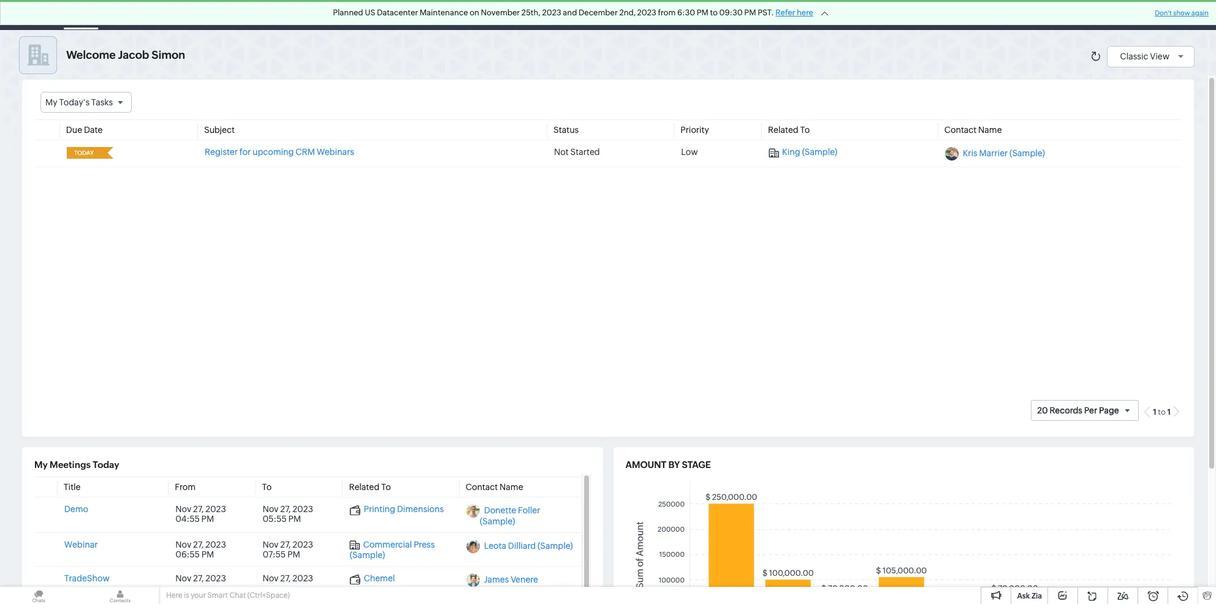 Task type: describe. For each thing, give the bounding box(es) containing it.
king
[[782, 147, 800, 157]]

register
[[205, 147, 238, 157]]

tasks link
[[302, 0, 343, 30]]

quotes
[[611, 10, 640, 20]]

james venere (sample) link
[[480, 575, 538, 596]]

1 horizontal spatial to
[[1158, 408, 1166, 417]]

simon
[[152, 48, 185, 61]]

reports
[[448, 10, 480, 20]]

classic
[[1120, 51, 1149, 61]]

webinar link
[[64, 540, 98, 550]]

contacts image
[[82, 587, 159, 605]]

kris marrier (sample) link
[[963, 149, 1045, 158]]

date
[[84, 125, 103, 135]]

06:55
[[176, 550, 200, 560]]

create menu image
[[1008, 8, 1023, 22]]

don't show again
[[1155, 9, 1209, 17]]

(sample) for commercial press (sample)
[[350, 551, 385, 561]]

chemel
[[364, 574, 395, 584]]

donette foller (sample) link
[[480, 506, 540, 527]]

projects
[[783, 10, 815, 20]]

0 vertical spatial to
[[710, 8, 718, 17]]

1 horizontal spatial to
[[381, 483, 391, 492]]

my meetings today
[[34, 460, 119, 470]]

nov for 06:55
[[176, 540, 191, 550]]

0 horizontal spatial name
[[500, 483, 523, 492]]

calls link
[[400, 0, 439, 30]]

low
[[681, 147, 698, 157]]

reports link
[[439, 0, 489, 30]]

nov for 04:55
[[176, 505, 191, 514]]

pm for nov 27, 2023 06:55 pm
[[202, 550, 214, 560]]

trial
[[967, 6, 983, 15]]

related for bottom the related to link
[[349, 483, 380, 492]]

profile image
[[1154, 0, 1188, 30]]

james
[[484, 575, 509, 585]]

crm link
[[10, 9, 54, 21]]

1 1 from the left
[[1153, 408, 1157, 417]]

pm for nov 27, 2023 05:55 pm
[[288, 514, 301, 524]]

stage
[[682, 460, 711, 470]]

king (sample) link
[[769, 147, 838, 158]]

ask
[[1017, 592, 1030, 601]]

sales orders link
[[650, 0, 720, 30]]

register for upcoming crm webinars
[[205, 147, 354, 157]]

contact name for top contact name link
[[945, 125, 1002, 135]]

My Today's Tasks field
[[40, 92, 132, 113]]

07:55
[[263, 550, 286, 560]]

pm right 6:30
[[697, 8, 709, 17]]

2 nov 27, 2023 from the left
[[263, 574, 313, 584]]

(sample) right king
[[802, 147, 838, 157]]

november
[[481, 8, 520, 17]]

my for my meetings today
[[34, 460, 48, 470]]

0 vertical spatial crm
[[29, 9, 54, 21]]

from
[[175, 483, 196, 492]]

27, for 04:55
[[193, 505, 204, 514]]

0 horizontal spatial meetings
[[50, 460, 91, 470]]

2023 left and
[[542, 8, 561, 17]]

enterprise-
[[927, 6, 967, 15]]

pm left pst.
[[745, 8, 756, 17]]

priority
[[681, 125, 709, 135]]

commercial press (sample) link
[[350, 540, 435, 561]]

amount by stage
[[626, 460, 711, 470]]

products link
[[546, 0, 601, 30]]

27, up (ctrl+space)
[[280, 574, 291, 584]]

enterprise-trial upgrade
[[927, 6, 983, 24]]

due date link
[[66, 125, 103, 135]]

nov 27, 2023 06:55 pm
[[176, 540, 226, 560]]

today
[[93, 460, 119, 470]]

nov 27, 2023 05:55 pm
[[263, 505, 313, 524]]

1 vertical spatial crm
[[296, 147, 315, 157]]

zia
[[1032, 592, 1042, 601]]

by
[[669, 460, 680, 470]]

marketplace element
[[1104, 0, 1129, 30]]

2 horizontal spatial to
[[800, 125, 810, 135]]

again
[[1192, 9, 1209, 17]]

smart
[[207, 592, 228, 600]]

chats image
[[0, 587, 77, 605]]

nov for 07:55
[[263, 540, 279, 550]]

1 vertical spatial related to link
[[349, 483, 391, 492]]

from
[[658, 8, 676, 17]]

nov 27, 2023 07:55 pm
[[263, 540, 313, 560]]

orders
[[682, 10, 710, 20]]

chemel link
[[350, 574, 395, 585]]

and
[[563, 8, 577, 17]]

demo
[[64, 505, 88, 514]]

2023 right 2nd, on the top of page
[[637, 8, 657, 17]]

leota
[[484, 541, 506, 551]]

due
[[66, 125, 82, 135]]

for
[[240, 147, 251, 157]]

0 vertical spatial related to link
[[768, 125, 810, 135]]

sales orders
[[660, 10, 710, 20]]

(sample) for kris marrier (sample)
[[1010, 149, 1045, 158]]

don't show again link
[[1155, 9, 1209, 17]]

meetings link
[[343, 0, 400, 30]]

december
[[579, 8, 618, 17]]

2023 inside nov 27, 2023 05:55 pm
[[293, 505, 313, 514]]

webinars
[[317, 147, 354, 157]]

priority link
[[681, 125, 709, 135]]

don't
[[1155, 9, 1172, 17]]

setup element
[[1129, 0, 1154, 30]]

tradeshow link
[[64, 574, 110, 584]]

25th,
[[522, 8, 541, 17]]

title link
[[64, 483, 81, 492]]

ask zia
[[1017, 592, 1042, 601]]

late by  days image
[[102, 149, 118, 156]]

0 vertical spatial contact name link
[[945, 125, 1002, 135]]

kris marrier (sample)
[[963, 149, 1045, 158]]

from link
[[175, 483, 196, 492]]



Task type: vqa. For each thing, say whether or not it's contained in the screenshot.


Task type: locate. For each thing, give the bounding box(es) containing it.
nov down 04:55
[[176, 540, 191, 550]]

2 1 from the left
[[1168, 408, 1171, 417]]

to up 05:55
[[262, 483, 272, 492]]

nov 27, 2023 up (ctrl+space)
[[263, 574, 313, 584]]

09:30
[[720, 8, 743, 17]]

related up the printing
[[349, 483, 380, 492]]

1 horizontal spatial 1
[[1168, 408, 1171, 417]]

1 vertical spatial my
[[34, 460, 48, 470]]

(sample) inside james venere (sample)
[[480, 586, 515, 596]]

dilliard
[[508, 541, 536, 551]]

related for top the related to link
[[768, 125, 799, 135]]

analytics
[[499, 10, 536, 20]]

1 horizontal spatial contact
[[945, 125, 977, 135]]

meetings left calls link
[[353, 10, 390, 20]]

contact name up donette
[[466, 483, 523, 492]]

pm right 04:55
[[201, 514, 214, 524]]

quotes link
[[601, 0, 650, 30]]

1 vertical spatial contact name
[[466, 483, 523, 492]]

2023 down nov 27, 2023 07:55 pm
[[293, 574, 313, 584]]

(sample) right "dilliard" on the bottom left
[[538, 541, 573, 551]]

webinar
[[64, 540, 98, 550]]

27, down 05:55
[[280, 540, 291, 550]]

maintenance
[[420, 8, 468, 17]]

pm inside nov 27, 2023 07:55 pm
[[288, 550, 300, 560]]

pm inside nov 27, 2023 05:55 pm
[[288, 514, 301, 524]]

contact name for contact name link to the left
[[466, 483, 523, 492]]

1 nov 27, 2023 from the left
[[176, 574, 226, 584]]

my
[[45, 97, 57, 107], [34, 460, 48, 470]]

1 vertical spatial contact
[[466, 483, 498, 492]]

tasks left us
[[311, 10, 333, 20]]

related to up the printing
[[349, 483, 391, 492]]

0 horizontal spatial related
[[349, 483, 380, 492]]

related to link up king
[[768, 125, 810, 135]]

1 vertical spatial related to
[[349, 483, 391, 492]]

27,
[[193, 505, 204, 514], [280, 505, 291, 514], [193, 540, 204, 550], [280, 540, 291, 550], [193, 574, 204, 584], [280, 574, 291, 584]]

0 vertical spatial meetings
[[353, 10, 390, 20]]

0 vertical spatial name
[[979, 125, 1002, 135]]

27, down from link
[[193, 505, 204, 514]]

0 horizontal spatial crm
[[29, 9, 54, 21]]

0 horizontal spatial contact name link
[[466, 483, 523, 492]]

0 horizontal spatial to
[[710, 8, 718, 17]]

marrier
[[979, 149, 1008, 158]]

your
[[191, 592, 206, 600]]

printing dimensions
[[364, 505, 444, 514]]

status
[[554, 125, 579, 135]]

printing
[[364, 505, 395, 514]]

27, inside nov 27, 2023 06:55 pm
[[193, 540, 204, 550]]

name up marrier
[[979, 125, 1002, 135]]

1 horizontal spatial nov 27, 2023
[[263, 574, 313, 584]]

refer here link
[[776, 8, 814, 17]]

1 horizontal spatial related to link
[[768, 125, 810, 135]]

pst.
[[758, 8, 774, 17]]

27, for 05:55
[[280, 505, 291, 514]]

contact up kris
[[945, 125, 977, 135]]

contact name link
[[945, 125, 1002, 135], [466, 483, 523, 492]]

tasks right today's
[[91, 97, 113, 107]]

here
[[166, 592, 182, 600]]

1 vertical spatial name
[[500, 483, 523, 492]]

services link
[[720, 0, 773, 30]]

contact
[[945, 125, 977, 135], [466, 483, 498, 492]]

us
[[365, 8, 375, 17]]

calls
[[409, 10, 429, 20]]

contact up donette
[[466, 483, 498, 492]]

27, inside nov 27, 2023 05:55 pm
[[280, 505, 291, 514]]

1 vertical spatial meetings
[[50, 460, 91, 470]]

27, inside nov 27, 2023 04:55 pm
[[193, 505, 204, 514]]

tradeshow
[[64, 574, 110, 584]]

to
[[710, 8, 718, 17], [1158, 408, 1166, 417]]

due date
[[66, 125, 103, 135]]

is
[[184, 592, 189, 600]]

status link
[[554, 125, 579, 135]]

signals element
[[1056, 0, 1079, 30]]

pm inside nov 27, 2023 06:55 pm
[[202, 550, 214, 560]]

nov inside nov 27, 2023 04:55 pm
[[176, 505, 191, 514]]

0 vertical spatial my
[[45, 97, 57, 107]]

related to link
[[768, 125, 810, 135], [349, 483, 391, 492]]

related to for bottom the related to link
[[349, 483, 391, 492]]

nov for 05:55
[[263, 505, 279, 514]]

1 horizontal spatial related to
[[768, 125, 810, 135]]

2023 right 04:55
[[206, 505, 226, 514]]

0 vertical spatial contact
[[945, 125, 977, 135]]

(sample) down james at the bottom left
[[480, 586, 515, 596]]

view
[[1150, 51, 1170, 61]]

meetings
[[353, 10, 390, 20], [50, 460, 91, 470]]

here is your smart chat (ctrl+space)
[[166, 592, 290, 600]]

to up king (sample)
[[800, 125, 810, 135]]

0 horizontal spatial tasks
[[91, 97, 113, 107]]

0 vertical spatial related to
[[768, 125, 810, 135]]

nov down from link
[[176, 505, 191, 514]]

(sample) for donette foller (sample)
[[480, 517, 515, 527]]

related up king
[[768, 125, 799, 135]]

contact for contact name link to the left
[[466, 483, 498, 492]]

subject link
[[204, 125, 235, 135]]

1 horizontal spatial contact name link
[[945, 125, 1002, 135]]

to
[[800, 125, 810, 135], [262, 483, 272, 492], [381, 483, 391, 492]]

2023 inside nov 27, 2023 06:55 pm
[[206, 540, 226, 550]]

04:55
[[176, 514, 200, 524]]

0 horizontal spatial contact name
[[466, 483, 523, 492]]

projects link
[[773, 0, 825, 30]]

1 horizontal spatial related
[[768, 125, 799, 135]]

contact name link up donette
[[466, 483, 523, 492]]

started
[[571, 147, 600, 157]]

pm right 05:55
[[288, 514, 301, 524]]

nov
[[176, 505, 191, 514], [263, 505, 279, 514], [176, 540, 191, 550], [263, 540, 279, 550], [176, 574, 191, 584], [263, 574, 279, 584]]

nov inside nov 27, 2023 05:55 pm
[[263, 505, 279, 514]]

upgrade
[[937, 15, 972, 24]]

tasks inside "link"
[[311, 10, 333, 20]]

0 vertical spatial tasks
[[311, 10, 333, 20]]

(sample) for leota dilliard (sample)
[[538, 541, 573, 551]]

(sample) for james venere (sample)
[[480, 586, 515, 596]]

nov up (ctrl+space)
[[263, 574, 279, 584]]

amount
[[626, 460, 667, 470]]

(sample) inside commercial press (sample)
[[350, 551, 385, 561]]

1 vertical spatial related
[[349, 483, 380, 492]]

upcoming
[[253, 147, 294, 157]]

foller
[[518, 506, 540, 516]]

my today's tasks
[[45, 97, 113, 107]]

(sample) inside donette foller (sample)
[[480, 517, 515, 527]]

nov down to link
[[263, 505, 279, 514]]

related to up king
[[768, 125, 810, 135]]

0 vertical spatial related
[[768, 125, 799, 135]]

crm
[[29, 9, 54, 21], [296, 147, 315, 157]]

donette
[[484, 506, 516, 516]]

nov down 05:55
[[263, 540, 279, 550]]

1
[[1153, 408, 1157, 417], [1168, 408, 1171, 417]]

1 vertical spatial contact name link
[[466, 483, 523, 492]]

1 horizontal spatial crm
[[296, 147, 315, 157]]

nov inside nov 27, 2023 07:55 pm
[[263, 540, 279, 550]]

2023 up smart on the left of page
[[206, 574, 226, 584]]

nov inside nov 27, 2023 06:55 pm
[[176, 540, 191, 550]]

kris
[[963, 149, 978, 158]]

sales
[[660, 10, 681, 20]]

services
[[729, 10, 763, 20]]

classic view
[[1120, 51, 1170, 61]]

pm right 07:55
[[288, 550, 300, 560]]

1 horizontal spatial meetings
[[353, 10, 390, 20]]

leota dilliard (sample)
[[484, 541, 573, 551]]

6:30
[[677, 8, 695, 17]]

meetings up title
[[50, 460, 91, 470]]

0 horizontal spatial related to
[[349, 483, 391, 492]]

demo link
[[64, 505, 88, 514]]

0 horizontal spatial 1
[[1153, 408, 1157, 417]]

my inside field
[[45, 97, 57, 107]]

(sample) down donette
[[480, 517, 515, 527]]

refer
[[776, 8, 795, 17]]

1 vertical spatial to
[[1158, 408, 1166, 417]]

2023 inside nov 27, 2023 07:55 pm
[[293, 540, 313, 550]]

1 vertical spatial tasks
[[91, 97, 113, 107]]

1 horizontal spatial tasks
[[311, 10, 333, 20]]

contact for top contact name link
[[945, 125, 977, 135]]

27, for 06:55
[[193, 540, 204, 550]]

27, for 07:55
[[280, 540, 291, 550]]

0 vertical spatial contact name
[[945, 125, 1002, 135]]

classic view link
[[1120, 51, 1188, 61]]

leota dilliard (sample) link
[[484, 541, 573, 551]]

not
[[554, 147, 569, 157]]

register for upcoming crm webinars link
[[205, 147, 354, 157]]

0 horizontal spatial contact
[[466, 483, 498, 492]]

1 horizontal spatial name
[[979, 125, 1002, 135]]

create menu element
[[1001, 0, 1031, 30]]

(ctrl+space)
[[247, 592, 290, 600]]

2023 right 07:55
[[293, 540, 313, 550]]

welcome jacob simon
[[66, 48, 185, 61]]

0 horizontal spatial to
[[262, 483, 272, 492]]

here
[[797, 8, 814, 17]]

subject
[[204, 125, 235, 135]]

not started
[[554, 147, 600, 157]]

0 horizontal spatial related to link
[[349, 483, 391, 492]]

tasks inside my today's tasks field
[[91, 97, 113, 107]]

search element
[[1031, 0, 1056, 30]]

datacenter
[[377, 8, 418, 17]]

contact name link up kris
[[945, 125, 1002, 135]]

press
[[414, 540, 435, 550]]

name up donette
[[500, 483, 523, 492]]

printing dimensions link
[[350, 505, 444, 516]]

(sample) down "commercial"
[[350, 551, 385, 561]]

27, up nov 27, 2023 07:55 pm
[[280, 505, 291, 514]]

None field
[[70, 147, 99, 159]]

nov up is
[[176, 574, 191, 584]]

nov 27, 2023 04:55 pm
[[176, 505, 226, 524]]

dimensions
[[397, 505, 444, 514]]

tasks
[[311, 10, 333, 20], [91, 97, 113, 107]]

james venere (sample)
[[480, 575, 538, 596]]

to up the printing
[[381, 483, 391, 492]]

2023 inside nov 27, 2023 04:55 pm
[[206, 505, 226, 514]]

2023
[[542, 8, 561, 17], [637, 8, 657, 17], [206, 505, 226, 514], [293, 505, 313, 514], [206, 540, 226, 550], [293, 540, 313, 550], [206, 574, 226, 584], [293, 574, 313, 584]]

0 horizontal spatial nov 27, 2023
[[176, 574, 226, 584]]

analytics link
[[489, 0, 546, 30]]

show
[[1174, 9, 1190, 17]]

commercial press (sample)
[[350, 540, 435, 561]]

27, inside nov 27, 2023 07:55 pm
[[280, 540, 291, 550]]

pm inside nov 27, 2023 04:55 pm
[[201, 514, 214, 524]]

related to link up the printing
[[349, 483, 391, 492]]

(sample) right marrier
[[1010, 149, 1045, 158]]

2023 right 06:55
[[206, 540, 226, 550]]

chat
[[230, 592, 246, 600]]

contact name up kris
[[945, 125, 1002, 135]]

2023 right 05:55
[[293, 505, 313, 514]]

pm for nov 27, 2023 04:55 pm
[[201, 514, 214, 524]]

related to for top the related to link
[[768, 125, 810, 135]]

27, down 04:55
[[193, 540, 204, 550]]

to link
[[262, 483, 272, 492]]

1 horizontal spatial contact name
[[945, 125, 1002, 135]]

nov 27, 2023 up your
[[176, 574, 226, 584]]

my for my today's tasks
[[45, 97, 57, 107]]

pm for nov 27, 2023 07:55 pm
[[288, 550, 300, 560]]

commercial
[[363, 540, 412, 550]]

27, up your
[[193, 574, 204, 584]]

pm right 06:55
[[202, 550, 214, 560]]



